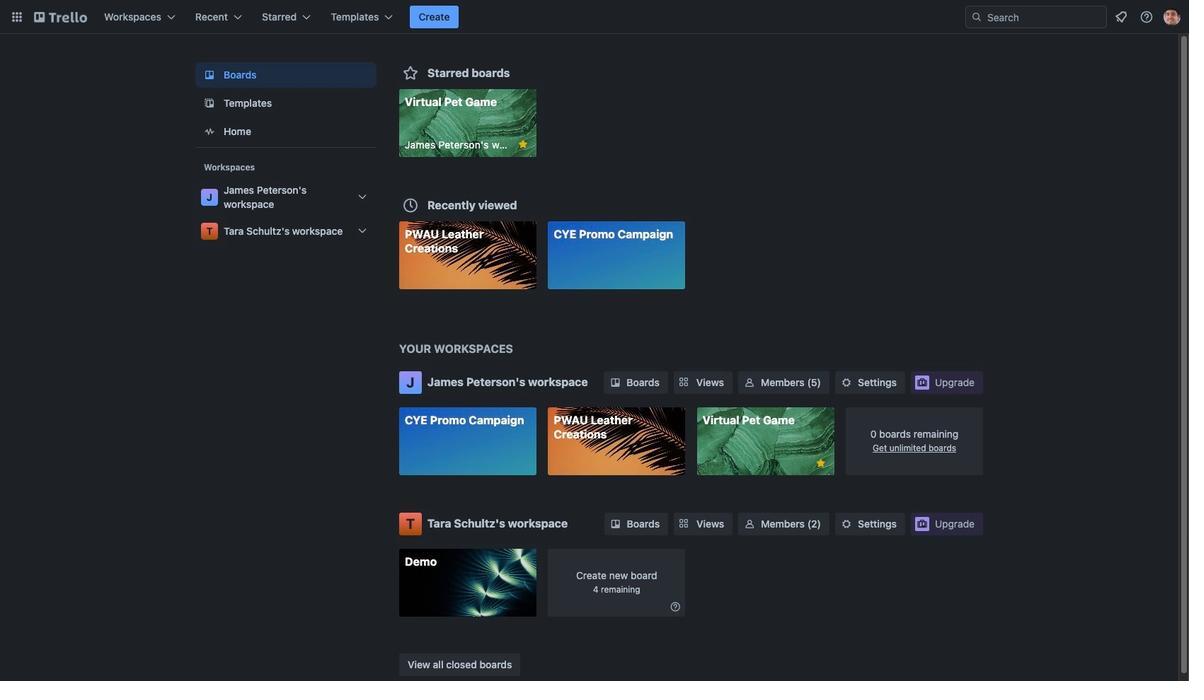 Task type: locate. For each thing, give the bounding box(es) containing it.
click to unstar this board. it will be removed from your starred list. image
[[517, 138, 529, 151]]

template board image
[[201, 95, 218, 112]]

0 vertical spatial sm image
[[608, 376, 622, 390]]

sm image
[[743, 376, 757, 390], [840, 376, 854, 390], [608, 517, 623, 531], [840, 517, 854, 531], [668, 600, 683, 614]]

1 horizontal spatial sm image
[[743, 517, 757, 531]]

sm image
[[608, 376, 622, 390], [743, 517, 757, 531]]

0 horizontal spatial sm image
[[608, 376, 622, 390]]

back to home image
[[34, 6, 87, 28]]

primary element
[[0, 0, 1189, 34]]



Task type: vqa. For each thing, say whether or not it's contained in the screenshot.
atlassian icon
no



Task type: describe. For each thing, give the bounding box(es) containing it.
1 vertical spatial sm image
[[743, 517, 757, 531]]

search image
[[971, 11, 982, 23]]

0 notifications image
[[1113, 8, 1130, 25]]

Search field
[[965, 6, 1107, 28]]

open information menu image
[[1140, 10, 1154, 24]]

james peterson (jamespeterson93) image
[[1164, 8, 1181, 25]]

home image
[[201, 123, 218, 140]]

board image
[[201, 67, 218, 84]]



